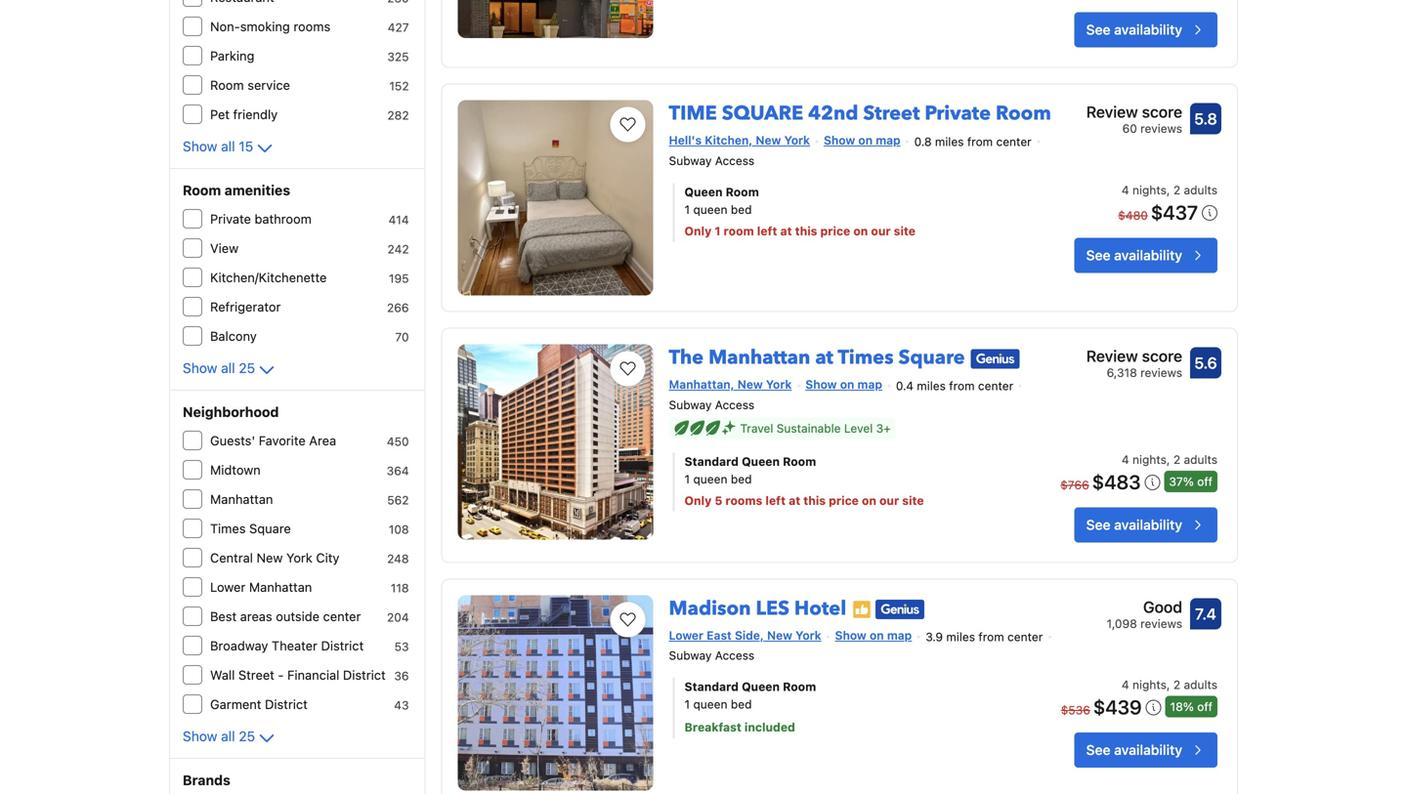 Task type: vqa. For each thing, say whether or not it's contained in the screenshot.
all
yes



Task type: locate. For each thing, give the bounding box(es) containing it.
on left 3.9
[[870, 629, 884, 643]]

from inside 3.9 miles from center subway access
[[979, 630, 1004, 644]]

0 horizontal spatial square
[[249, 521, 291, 536]]

1 see from the top
[[1087, 22, 1111, 38]]

queen up room
[[693, 203, 728, 216]]

genius discounts available at this property. image
[[971, 349, 1020, 369], [971, 349, 1020, 369], [876, 600, 925, 620], [876, 600, 925, 620]]

0 vertical spatial queen
[[685, 185, 723, 199]]

0 vertical spatial off
[[1198, 475, 1213, 489]]

1 horizontal spatial private
[[925, 100, 991, 127]]

1 only from the top
[[685, 224, 712, 238]]

43
[[394, 699, 409, 713]]

all inside dropdown button
[[221, 138, 235, 154]]

review score element
[[1087, 100, 1183, 124], [1087, 345, 1183, 368]]

street left -
[[238, 668, 275, 683]]

left right room
[[757, 224, 778, 238]]

1 2 from the top
[[1174, 183, 1181, 197]]

1 access from the top
[[715, 154, 755, 168]]

site
[[894, 224, 916, 238], [902, 494, 924, 508]]

subway inside 3.9 miles from center subway access
[[669, 649, 712, 663]]

2 standard from the top
[[685, 680, 739, 694]]

center for $483
[[978, 379, 1014, 393]]

0 vertical spatial standard queen room link
[[685, 453, 1015, 471]]

standard up breakfast
[[685, 680, 739, 694]]

2 subway from the top
[[669, 398, 712, 412]]

queen inside standard queen room 1 queen bed only 5 rooms left at this price on our site
[[742, 455, 780, 469]]

from right 0.4
[[949, 379, 975, 393]]

2 score from the top
[[1142, 347, 1183, 366]]

2 for madison les hotel
[[1174, 678, 1181, 692]]

$437
[[1151, 201, 1198, 224]]

reviews down "good"
[[1141, 617, 1183, 631]]

score inside "review score 6,318 reviews"
[[1142, 347, 1183, 366]]

room inside 'link'
[[996, 100, 1052, 127]]

see availability link for $437
[[1075, 238, 1218, 273]]

3 4 from the top
[[1122, 678, 1130, 692]]

3 queen from the top
[[693, 698, 728, 712]]

562
[[387, 494, 409, 507]]

price inside standard queen room 1 queen bed only 5 rooms left at this price on our site
[[829, 494, 859, 508]]

left right 5
[[766, 494, 786, 508]]

3 see availability link from the top
[[1075, 508, 1218, 543]]

1 horizontal spatial times
[[838, 345, 894, 372]]

1 vertical spatial street
[[238, 668, 275, 683]]

1 vertical spatial 2
[[1174, 453, 1181, 467]]

2 review score element from the top
[[1087, 345, 1183, 368]]

map for at
[[858, 378, 883, 392]]

1 horizontal spatial lower
[[669, 629, 704, 643]]

1 vertical spatial show on map
[[806, 378, 883, 392]]

0 vertical spatial reviews
[[1141, 122, 1183, 136]]

from for the manhattan at times square
[[949, 379, 975, 393]]

only left room
[[685, 224, 712, 238]]

1 review from the top
[[1087, 103, 1138, 121]]

show
[[824, 134, 855, 147], [183, 138, 217, 154], [183, 360, 217, 376], [806, 378, 837, 392], [835, 629, 867, 643], [183, 729, 217, 745]]

see availability for $439
[[1087, 742, 1183, 759]]

center inside 3.9 miles from center subway access
[[1008, 630, 1043, 644]]

1 vertical spatial standard
[[685, 680, 739, 694]]

queen inside standard queen room 1 queen bed breakfast included
[[742, 680, 780, 694]]

2 4 nights , 2 adults from the top
[[1122, 453, 1218, 467]]

kitchen/kitchenette
[[210, 270, 327, 285]]

2 availability from the top
[[1115, 247, 1183, 263]]

1 vertical spatial lower
[[669, 629, 704, 643]]

0 vertical spatial score
[[1142, 103, 1183, 121]]

map left the 0.8
[[876, 134, 901, 147]]

2 vertical spatial 4 nights , 2 adults
[[1122, 678, 1218, 692]]

1 down manhattan,
[[685, 473, 690, 486]]

1 vertical spatial site
[[902, 494, 924, 508]]

show all 25 down balcony at the top left
[[183, 360, 255, 376]]

access for manhattan
[[715, 398, 755, 412]]

miles right 0.4
[[917, 379, 946, 393]]

2 vertical spatial nights
[[1133, 678, 1167, 692]]

see availability link
[[1075, 12, 1218, 48], [1075, 238, 1218, 273], [1075, 508, 1218, 543], [1075, 733, 1218, 768]]

1 vertical spatial review
[[1087, 347, 1138, 366]]

district left the '36'
[[343, 668, 386, 683]]

district down -
[[265, 697, 308, 712]]

1 vertical spatial map
[[858, 378, 883, 392]]

2 2 from the top
[[1174, 453, 1181, 467]]

1 show all 25 from the top
[[183, 360, 255, 376]]

private up the 0.8
[[925, 100, 991, 127]]

1 vertical spatial ,
[[1167, 453, 1170, 467]]

subway for madison
[[669, 649, 712, 663]]

new
[[756, 134, 781, 147], [738, 378, 763, 392], [257, 551, 283, 565], [767, 629, 793, 643]]

1 vertical spatial district
[[343, 668, 386, 683]]

1 vertical spatial price
[[829, 494, 859, 508]]

center right 0.4
[[978, 379, 1014, 393]]

nights up $480
[[1133, 183, 1167, 197]]

rooms inside standard queen room 1 queen bed only 5 rooms left at this price on our site
[[726, 494, 763, 508]]

0 vertical spatial this
[[795, 224, 818, 238]]

on inside standard queen room 1 queen bed only 5 rooms left at this price on our site
[[862, 494, 877, 508]]

$480
[[1118, 209, 1148, 222]]

rooms right smoking
[[294, 19, 331, 34]]

0.4 miles from center subway access
[[669, 379, 1014, 412]]

center
[[996, 135, 1032, 149], [978, 379, 1014, 393], [323, 609, 361, 624], [1008, 630, 1043, 644]]

1 all from the top
[[221, 138, 235, 154]]

queen inside standard queen room 1 queen bed only 5 rooms left at this price on our site
[[693, 473, 728, 486]]

neighborhood
[[183, 404, 279, 420]]

0 vertical spatial only
[[685, 224, 712, 238]]

best areas outside center
[[210, 609, 361, 624]]

brands
[[183, 773, 231, 789]]

reviews right 60
[[1141, 122, 1183, 136]]

show all 25
[[183, 360, 255, 376], [183, 729, 255, 745]]

show down 42nd
[[824, 134, 855, 147]]

0 vertical spatial 4
[[1122, 183, 1130, 197]]

, up $437
[[1167, 183, 1170, 197]]

nights for madison les hotel
[[1133, 678, 1167, 692]]

all down balcony at the top left
[[221, 360, 235, 376]]

2 bed from the top
[[731, 473, 752, 486]]

2 standard queen room link from the top
[[685, 678, 1015, 696]]

times square
[[210, 521, 291, 536]]

3 bed from the top
[[731, 698, 752, 712]]

queen inside standard queen room 1 queen bed breakfast included
[[693, 698, 728, 712]]

2 reviews from the top
[[1141, 366, 1183, 380]]

york
[[784, 134, 810, 147], [766, 378, 792, 392], [286, 551, 313, 565], [796, 629, 822, 643]]

subway down east
[[669, 649, 712, 663]]

off for the manhattan at times square
[[1198, 475, 1213, 489]]

0 vertical spatial bed
[[731, 203, 752, 216]]

37%
[[1169, 475, 1194, 489]]

time square 42nd street private room image
[[458, 100, 653, 296]]

at inside queen room 1 queen bed only 1 room left at this price on our site
[[781, 224, 792, 238]]

theater
[[272, 639, 318, 653]]

availability down $480
[[1115, 247, 1183, 263]]

4 see from the top
[[1087, 742, 1111, 759]]

4 availability from the top
[[1115, 742, 1183, 759]]

3 reviews from the top
[[1141, 617, 1183, 631]]

from inside 0.4 miles from center subway access
[[949, 379, 975, 393]]

bathroom
[[255, 212, 312, 226]]

3 , from the top
[[1167, 678, 1170, 692]]

0 vertical spatial 4 nights , 2 adults
[[1122, 183, 1218, 197]]

our down queen room link
[[871, 224, 891, 238]]

1 score from the top
[[1142, 103, 1183, 121]]

show on map down time square 42nd street private room
[[824, 134, 901, 147]]

2 vertical spatial show on map
[[835, 629, 912, 643]]

2 review from the top
[[1087, 347, 1138, 366]]

all down "garment" on the left bottom of page
[[221, 729, 235, 745]]

37% off
[[1169, 475, 1213, 489]]

see availability link up review score 60 reviews
[[1075, 12, 1218, 48]]

0 vertical spatial times
[[838, 345, 894, 372]]

1 vertical spatial at
[[816, 345, 834, 372]]

this property is part of our preferred partner program. it's committed to providing excellent service and good value. it'll pay us a higher commission if you make a booking. image
[[853, 600, 872, 620], [853, 600, 872, 620]]

2 queen from the top
[[693, 473, 728, 486]]

bed down travel
[[731, 473, 752, 486]]

2 up 37%
[[1174, 453, 1181, 467]]

1 vertical spatial standard queen room link
[[685, 678, 1015, 696]]

reviews right 6,318
[[1141, 366, 1183, 380]]

times up central
[[210, 521, 246, 536]]

adults for madison les hotel
[[1184, 678, 1218, 692]]

lower east side, new york
[[669, 629, 822, 643]]

see availability link for $439
[[1075, 733, 1218, 768]]

rooms right 5
[[726, 494, 763, 508]]

lower for lower east side, new york
[[669, 629, 704, 643]]

2 vertical spatial all
[[221, 729, 235, 745]]

4 nights , 2 adults up 37%
[[1122, 453, 1218, 467]]

off right 18%
[[1198, 700, 1213, 714]]

show down balcony at the top left
[[183, 360, 217, 376]]

1 subway from the top
[[669, 154, 712, 168]]

map left 3.9
[[887, 629, 912, 643]]

this
[[795, 224, 818, 238], [804, 494, 826, 508]]

2 vertical spatial reviews
[[1141, 617, 1183, 631]]

good 1,098 reviews
[[1107, 598, 1183, 631]]

map
[[876, 134, 901, 147], [858, 378, 883, 392], [887, 629, 912, 643]]

garment district
[[210, 697, 308, 712]]

miles for madison les hotel
[[947, 630, 975, 644]]

4 up $480
[[1122, 183, 1130, 197]]

adults up 18% off
[[1184, 678, 1218, 692]]

$536
[[1061, 704, 1091, 718]]

review up 6,318
[[1087, 347, 1138, 366]]

center inside 0.4 miles from center subway access
[[978, 379, 1014, 393]]

show up brands
[[183, 729, 217, 745]]

price down 'level'
[[829, 494, 859, 508]]

district inside wall street - financial district 36
[[343, 668, 386, 683]]

3 see availability from the top
[[1087, 517, 1183, 533]]

1 vertical spatial nights
[[1133, 453, 1167, 467]]

4 nights , 2 adults up $437
[[1122, 183, 1218, 197]]

nights up $483 in the bottom of the page
[[1133, 453, 1167, 467]]

0 vertical spatial show on map
[[824, 134, 901, 147]]

private down room amenities
[[210, 212, 251, 226]]

at down sustainable
[[789, 494, 801, 508]]

rooms
[[294, 19, 331, 34], [726, 494, 763, 508]]

1 standard from the top
[[685, 455, 739, 469]]

see for $437
[[1087, 247, 1111, 263]]

0 vertical spatial review
[[1087, 103, 1138, 121]]

1 , from the top
[[1167, 183, 1170, 197]]

3 see from the top
[[1087, 517, 1111, 533]]

1 up breakfast
[[685, 698, 690, 712]]

show on map down the manhattan at times square
[[806, 378, 883, 392]]

2 vertical spatial miles
[[947, 630, 975, 644]]

0 vertical spatial from
[[968, 135, 993, 149]]

3 2 from the top
[[1174, 678, 1181, 692]]

manhattan
[[709, 345, 811, 372], [210, 492, 273, 507], [249, 580, 312, 595]]

score left 5.8
[[1142, 103, 1183, 121]]

3 adults from the top
[[1184, 678, 1218, 692]]

2 4 from the top
[[1122, 453, 1130, 467]]

madison
[[669, 596, 751, 623]]

1 vertical spatial adults
[[1184, 453, 1218, 467]]

2 see availability from the top
[[1087, 247, 1183, 263]]

-
[[278, 668, 284, 683]]

only inside queen room 1 queen bed only 1 room left at this price on our site
[[685, 224, 712, 238]]

2 vertical spatial 2
[[1174, 678, 1181, 692]]

miles inside 3.9 miles from center subway access
[[947, 630, 975, 644]]

reviews inside "review score 6,318 reviews"
[[1141, 366, 1183, 380]]

0 horizontal spatial lower
[[210, 580, 246, 595]]

price
[[821, 224, 851, 238], [829, 494, 859, 508]]

0 horizontal spatial street
[[238, 668, 275, 683]]

access down lower east side, new york
[[715, 649, 755, 663]]

access down hell's kitchen, new york
[[715, 154, 755, 168]]

review for $483
[[1087, 347, 1138, 366]]

4
[[1122, 183, 1130, 197], [1122, 453, 1130, 467], [1122, 678, 1130, 692]]

access inside 0.4 miles from center subway access
[[715, 398, 755, 412]]

3 subway from the top
[[669, 649, 712, 663]]

0 vertical spatial lower
[[210, 580, 246, 595]]

0 vertical spatial miles
[[935, 135, 964, 149]]

0 vertical spatial site
[[894, 224, 916, 238]]

review score element for $483
[[1087, 345, 1183, 368]]

1 vertical spatial bed
[[731, 473, 752, 486]]

queen down hell's
[[685, 185, 723, 199]]

standard inside standard queen room 1 queen bed breakfast included
[[685, 680, 739, 694]]

0 vertical spatial review score element
[[1087, 100, 1183, 124]]

score left scored 5.6 element
[[1142, 347, 1183, 366]]

our down 3+
[[880, 494, 899, 508]]

0 vertical spatial ,
[[1167, 183, 1170, 197]]

on inside queen room 1 queen bed only 1 room left at this price on our site
[[854, 224, 868, 238]]

0 vertical spatial left
[[757, 224, 778, 238]]

square
[[899, 345, 965, 372], [249, 521, 291, 536]]

1 off from the top
[[1198, 475, 1213, 489]]

center for $437
[[996, 135, 1032, 149]]

parking
[[210, 48, 255, 63]]

from inside 0.8 miles from center subway access
[[968, 135, 993, 149]]

subway down hell's
[[669, 154, 712, 168]]

1
[[685, 203, 690, 216], [715, 224, 721, 238], [685, 473, 690, 486], [685, 698, 690, 712]]

1 vertical spatial this
[[804, 494, 826, 508]]

1 vertical spatial only
[[685, 494, 712, 508]]

queen room 1 queen bed only 1 room left at this price on our site
[[685, 185, 916, 238]]

east
[[707, 629, 732, 643]]

standard queen room link for at
[[685, 453, 1015, 471]]

queen for madison
[[693, 698, 728, 712]]

hell's kitchen, new york
[[669, 134, 810, 147]]

bed for manhattan
[[731, 473, 752, 486]]

standard inside standard queen room 1 queen bed only 5 rooms left at this price on our site
[[685, 455, 739, 469]]

room inside standard queen room 1 queen bed only 5 rooms left at this price on our site
[[783, 455, 816, 469]]

outside
[[276, 609, 320, 624]]

service
[[248, 78, 290, 92]]

scored 5.8 element
[[1191, 103, 1222, 135]]

0 vertical spatial rooms
[[294, 19, 331, 34]]

, up 37%
[[1167, 453, 1170, 467]]

see availability link down $483 in the bottom of the page
[[1075, 508, 1218, 543]]

all left 15
[[221, 138, 235, 154]]

standard
[[685, 455, 739, 469], [685, 680, 739, 694]]

1 vertical spatial our
[[880, 494, 899, 508]]

1 reviews from the top
[[1141, 122, 1183, 136]]

3.9 miles from center subway access
[[669, 630, 1043, 663]]

3 4 nights , 2 adults from the top
[[1122, 678, 1218, 692]]

1 horizontal spatial square
[[899, 345, 965, 372]]

1 vertical spatial left
[[766, 494, 786, 508]]

square up 0.4
[[899, 345, 965, 372]]

manhattan up 'best areas outside center'
[[249, 580, 312, 595]]

district
[[321, 639, 364, 653], [343, 668, 386, 683], [265, 697, 308, 712]]

queen
[[685, 185, 723, 199], [742, 455, 780, 469], [742, 680, 780, 694]]

2 vertical spatial subway
[[669, 649, 712, 663]]

lower
[[210, 580, 246, 595], [669, 629, 704, 643]]

center inside 0.8 miles from center subway access
[[996, 135, 1032, 149]]

1 show all 25 button from the top
[[183, 359, 279, 382]]

1 queen from the top
[[693, 203, 728, 216]]

2
[[1174, 183, 1181, 197], [1174, 453, 1181, 467], [1174, 678, 1181, 692]]

see
[[1087, 22, 1111, 38], [1087, 247, 1111, 263], [1087, 517, 1111, 533], [1087, 742, 1111, 759]]

this inside standard queen room 1 queen bed only 5 rooms left at this price on our site
[[804, 494, 826, 508]]

3 nights from the top
[[1133, 678, 1167, 692]]

standard queen room 1 queen bed breakfast included
[[685, 680, 816, 735]]

2 vertical spatial bed
[[731, 698, 752, 712]]

see availability for $437
[[1087, 247, 1183, 263]]

0 vertical spatial 2
[[1174, 183, 1181, 197]]

25
[[239, 360, 255, 376], [239, 729, 255, 745]]

0 vertical spatial district
[[321, 639, 364, 653]]

room inside standard queen room 1 queen bed breakfast included
[[783, 680, 816, 694]]

lower down central
[[210, 580, 246, 595]]

bed inside standard queen room 1 queen bed breakfast included
[[731, 698, 752, 712]]

1 review score element from the top
[[1087, 100, 1183, 124]]

show all 25 button down "garment" on the left bottom of page
[[183, 727, 279, 751]]

1 vertical spatial subway
[[669, 398, 712, 412]]

1 vertical spatial show all 25 button
[[183, 727, 279, 751]]

subway inside 0.4 miles from center subway access
[[669, 398, 712, 412]]

new down les
[[767, 629, 793, 643]]

,
[[1167, 183, 1170, 197], [1167, 453, 1170, 467], [1167, 678, 1170, 692]]

2 see from the top
[[1087, 247, 1111, 263]]

0 vertical spatial all
[[221, 138, 235, 154]]

25 down balcony at the top left
[[239, 360, 255, 376]]

queen up breakfast
[[693, 698, 728, 712]]

1 standard queen room link from the top
[[685, 453, 1015, 471]]

access inside 3.9 miles from center subway access
[[715, 649, 755, 663]]

queen inside queen room 1 queen bed only 1 room left at this price on our site
[[693, 203, 728, 216]]

2 show all 25 from the top
[[183, 729, 255, 745]]

2 vertical spatial ,
[[1167, 678, 1170, 692]]

2 all from the top
[[221, 360, 235, 376]]

3 availability from the top
[[1115, 517, 1183, 533]]

0 vertical spatial price
[[821, 224, 851, 238]]

2 vertical spatial manhattan
[[249, 580, 312, 595]]

1 horizontal spatial street
[[864, 100, 920, 127]]

1 vertical spatial rooms
[[726, 494, 763, 508]]

see for $483
[[1087, 517, 1111, 533]]

1 vertical spatial off
[[1198, 700, 1213, 714]]

0 vertical spatial nights
[[1133, 183, 1167, 197]]

manhattan down midtown
[[210, 492, 273, 507]]

see availability down $480
[[1087, 247, 1183, 263]]

2 for the manhattan at times square
[[1174, 453, 1181, 467]]

1 vertical spatial queen
[[742, 455, 780, 469]]

show on map down hotel
[[835, 629, 912, 643]]

center right 3.9
[[1008, 630, 1043, 644]]

time
[[669, 100, 717, 127]]

miles right 3.9
[[947, 630, 975, 644]]

miles right the 0.8
[[935, 135, 964, 149]]

availability down $439
[[1115, 742, 1183, 759]]

2 off from the top
[[1198, 700, 1213, 714]]

0 vertical spatial manhattan
[[709, 345, 811, 372]]

queen up the included in the right bottom of the page
[[742, 680, 780, 694]]

standard queen room link
[[685, 453, 1015, 471], [685, 678, 1015, 696]]

standard queen room link down 3.9 miles from center subway access
[[685, 678, 1015, 696]]

2 vertical spatial access
[[715, 649, 755, 663]]

2 vertical spatial adults
[[1184, 678, 1218, 692]]

18% off
[[1171, 700, 1213, 714]]

bed for les
[[731, 698, 752, 712]]

room service
[[210, 78, 290, 92]]

450
[[387, 435, 409, 449]]

center right the 0.8
[[996, 135, 1032, 149]]

street inside wall street - financial district 36
[[238, 668, 275, 683]]

0 vertical spatial our
[[871, 224, 891, 238]]

1 vertical spatial review score element
[[1087, 345, 1183, 368]]

0 vertical spatial queen
[[693, 203, 728, 216]]

standard queen room 1 queen bed only 5 rooms left at this price on our site
[[685, 455, 924, 508]]

1 vertical spatial 4
[[1122, 453, 1130, 467]]

see availability up review score 60 reviews
[[1087, 22, 1183, 38]]

0 vertical spatial adults
[[1184, 183, 1218, 197]]

0 vertical spatial show all 25
[[183, 360, 255, 376]]

0 vertical spatial street
[[864, 100, 920, 127]]

times
[[838, 345, 894, 372], [210, 521, 246, 536]]

2 nights from the top
[[1133, 453, 1167, 467]]

bed inside standard queen room 1 queen bed only 5 rooms left at this price on our site
[[731, 473, 752, 486]]

2 vertical spatial map
[[887, 629, 912, 643]]

0 vertical spatial access
[[715, 154, 755, 168]]

4 see availability from the top
[[1087, 742, 1183, 759]]

4 up $483 in the bottom of the page
[[1122, 453, 1130, 467]]

review inside "review score 6,318 reviews"
[[1087, 347, 1138, 366]]

1 vertical spatial from
[[949, 379, 975, 393]]

1 horizontal spatial rooms
[[726, 494, 763, 508]]

city
[[316, 551, 340, 565]]

les
[[756, 596, 790, 623]]

access down manhattan, new york
[[715, 398, 755, 412]]

areas
[[240, 609, 272, 624]]

1 availability from the top
[[1115, 22, 1183, 38]]

off
[[1198, 475, 1213, 489], [1198, 700, 1213, 714]]

2 adults from the top
[[1184, 453, 1218, 467]]

2 see availability link from the top
[[1075, 238, 1218, 273]]

2 access from the top
[[715, 398, 755, 412]]

0 vertical spatial 25
[[239, 360, 255, 376]]

4 up $439
[[1122, 678, 1130, 692]]

25 down "garment" on the left bottom of page
[[239, 729, 255, 745]]

4 see availability link from the top
[[1075, 733, 1218, 768]]

2 25 from the top
[[239, 729, 255, 745]]

1 bed from the top
[[731, 203, 752, 216]]

price down queen room link
[[821, 224, 851, 238]]

1 vertical spatial show all 25
[[183, 729, 255, 745]]

standard queen room link down 'level'
[[685, 453, 1015, 471]]

this down queen room link
[[795, 224, 818, 238]]

1 vertical spatial queen
[[693, 473, 728, 486]]

0 horizontal spatial private
[[210, 212, 251, 226]]

2 , from the top
[[1167, 453, 1170, 467]]

on down time square 42nd street private room
[[859, 134, 873, 147]]

miles inside 0.4 miles from center subway access
[[917, 379, 946, 393]]

manhattan up manhattan, new york
[[709, 345, 811, 372]]

show on map
[[824, 134, 901, 147], [806, 378, 883, 392], [835, 629, 912, 643]]

2 only from the top
[[685, 494, 712, 508]]

access for les
[[715, 649, 755, 663]]

2 up 18%
[[1174, 678, 1181, 692]]

1 vertical spatial reviews
[[1141, 366, 1183, 380]]

3 access from the top
[[715, 649, 755, 663]]

score inside review score 60 reviews
[[1142, 103, 1183, 121]]

reviews inside review score 60 reviews
[[1141, 122, 1183, 136]]

york down the manhattan at times square
[[766, 378, 792, 392]]

2 vertical spatial at
[[789, 494, 801, 508]]

1 vertical spatial access
[[715, 398, 755, 412]]

new down the square
[[756, 134, 781, 147]]

review inside review score 60 reviews
[[1087, 103, 1138, 121]]

show all 25 for second show all 25 dropdown button from the bottom
[[183, 360, 255, 376]]

show all 25 button down balcony at the top left
[[183, 359, 279, 382]]

non-
[[210, 19, 240, 34]]

availability for $483
[[1115, 517, 1183, 533]]

0 vertical spatial private
[[925, 100, 991, 127]]

new up lower manhattan
[[257, 551, 283, 565]]

only left 5
[[685, 494, 712, 508]]

on down the manhattan at times square
[[840, 378, 855, 392]]

0 vertical spatial at
[[781, 224, 792, 238]]

4 nights , 2 adults
[[1122, 183, 1218, 197], [1122, 453, 1218, 467], [1122, 678, 1218, 692]]

times up 0.4 miles from center subway access
[[838, 345, 894, 372]]

only
[[685, 224, 712, 238], [685, 494, 712, 508]]

see availability down $439
[[1087, 742, 1183, 759]]

side,
[[735, 629, 764, 643]]

our inside standard queen room 1 queen bed only 5 rooms left at this price on our site
[[880, 494, 899, 508]]

price inside queen room 1 queen bed only 1 room left at this price on our site
[[821, 224, 851, 238]]

1 vertical spatial score
[[1142, 347, 1183, 366]]



Task type: describe. For each thing, give the bounding box(es) containing it.
the manhattan at times square
[[669, 345, 965, 372]]

smoking
[[240, 19, 290, 34]]

queen for les
[[742, 680, 780, 694]]

review score element for $437
[[1087, 100, 1183, 124]]

new up travel
[[738, 378, 763, 392]]

reviews inside 'good 1,098 reviews'
[[1141, 617, 1183, 631]]

lower manhattan
[[210, 580, 312, 595]]

at inside standard queen room 1 queen bed only 5 rooms left at this price on our site
[[789, 494, 801, 508]]

414
[[389, 213, 409, 227]]

wall
[[210, 668, 235, 683]]

view
[[210, 241, 239, 256]]

only inside standard queen room 1 queen bed only 5 rooms left at this price on our site
[[685, 494, 712, 508]]

show down hotel
[[835, 629, 867, 643]]

manhattan for lower
[[249, 580, 312, 595]]

review for $437
[[1087, 103, 1138, 121]]

guests'
[[210, 434, 255, 448]]

1 nights from the top
[[1133, 183, 1167, 197]]

see availability link for $483
[[1075, 508, 1218, 543]]

3+
[[876, 422, 891, 435]]

score for $483
[[1142, 347, 1183, 366]]

sustainable
[[777, 422, 841, 435]]

area
[[309, 434, 336, 448]]

pet
[[210, 107, 230, 122]]

balcony
[[210, 329, 257, 344]]

room amenities
[[183, 182, 290, 198]]

282
[[387, 108, 409, 122]]

0 horizontal spatial rooms
[[294, 19, 331, 34]]

show down the manhattan at times square
[[806, 378, 837, 392]]

center right outside
[[323, 609, 361, 624]]

york down hotel
[[796, 629, 822, 643]]

nights for the manhattan at times square
[[1133, 453, 1167, 467]]

broadway
[[210, 639, 268, 653]]

york down the square
[[784, 134, 810, 147]]

show down pet
[[183, 138, 217, 154]]

1 inside standard queen room 1 queen bed breakfast included
[[685, 698, 690, 712]]

show all 15
[[183, 138, 253, 154]]

hell's
[[669, 134, 702, 147]]

favorite
[[259, 434, 306, 448]]

the manhattan at times square image
[[458, 345, 653, 540]]

kitchen,
[[705, 134, 753, 147]]

108
[[389, 523, 409, 537]]

1 4 from the top
[[1122, 183, 1130, 197]]

square
[[722, 100, 804, 127]]

non-smoking rooms
[[210, 19, 331, 34]]

0 horizontal spatial times
[[210, 521, 246, 536]]

standard for the
[[685, 455, 739, 469]]

, for madison les hotel
[[1167, 678, 1170, 692]]

42nd
[[808, 100, 859, 127]]

queen room link
[[685, 183, 1015, 201]]

access inside 0.8 miles from center subway access
[[715, 154, 755, 168]]

review score 6,318 reviews
[[1087, 347, 1183, 380]]

$483
[[1093, 471, 1141, 494]]

central new york city
[[210, 551, 340, 565]]

0.8 miles from center subway access
[[669, 135, 1032, 168]]

1 see availability link from the top
[[1075, 12, 1218, 48]]

bed inside queen room 1 queen bed only 1 room left at this price on our site
[[731, 203, 752, 216]]

availability for $437
[[1115, 247, 1183, 263]]

5.6
[[1195, 354, 1218, 373]]

show all 15 button
[[183, 137, 277, 160]]

financial
[[287, 668, 340, 683]]

adults for the manhattan at times square
[[1184, 453, 1218, 467]]

off for madison les hotel
[[1198, 700, 1213, 714]]

5
[[715, 494, 723, 508]]

show all 25 for first show all 25 dropdown button from the bottom of the page
[[183, 729, 255, 745]]

miles for the manhattan at times square
[[917, 379, 946, 393]]

1 down hell's
[[685, 203, 690, 216]]

score for $437
[[1142, 103, 1183, 121]]

manhattan for the
[[709, 345, 811, 372]]

4 nights , 2 adults for madison les hotel
[[1122, 678, 1218, 692]]

$439
[[1094, 696, 1142, 719]]

3 all from the top
[[221, 729, 235, 745]]

on for $437
[[859, 134, 873, 147]]

included
[[745, 721, 796, 735]]

60
[[1123, 122, 1138, 136]]

time square 42nd street private room
[[669, 100, 1052, 127]]

left inside standard queen room 1 queen bed only 5 rooms left at this price on our site
[[766, 494, 786, 508]]

midtown
[[210, 463, 261, 477]]

266
[[387, 301, 409, 315]]

manhattan, new york
[[669, 378, 792, 392]]

this inside queen room 1 queen bed only 1 room left at this price on our site
[[795, 224, 818, 238]]

1 adults from the top
[[1184, 183, 1218, 197]]

4 nights , 2 adults for the manhattan at times square
[[1122, 453, 1218, 467]]

broadway theater district
[[210, 639, 364, 653]]

show on map for hotel
[[835, 629, 912, 643]]

4 for madison les hotel
[[1122, 678, 1130, 692]]

refrigerator
[[210, 300, 281, 314]]

195
[[389, 272, 409, 285]]

325
[[387, 50, 409, 64]]

1,098
[[1107, 617, 1138, 631]]

5.8
[[1195, 110, 1218, 128]]

242
[[388, 242, 409, 256]]

427
[[388, 21, 409, 34]]

private bathroom
[[210, 212, 312, 226]]

good
[[1144, 598, 1183, 617]]

queen inside queen room 1 queen bed only 1 room left at this price on our site
[[685, 185, 723, 199]]

availability for $439
[[1115, 742, 1183, 759]]

0.4
[[896, 379, 914, 393]]

1 vertical spatial private
[[210, 212, 251, 226]]

6,318
[[1107, 366, 1138, 380]]

site inside standard queen room 1 queen bed only 5 rooms left at this price on our site
[[902, 494, 924, 508]]

central
[[210, 551, 253, 565]]

level
[[844, 422, 873, 435]]

travel
[[740, 422, 774, 435]]

from for madison les hotel
[[979, 630, 1004, 644]]

0 vertical spatial square
[[899, 345, 965, 372]]

subway inside 0.8 miles from center subway access
[[669, 154, 712, 168]]

travel sustainable level 3+
[[740, 422, 891, 435]]

street inside time square 42nd street private room 'link'
[[864, 100, 920, 127]]

reviews for $437
[[1141, 122, 1183, 136]]

miles inside 0.8 miles from center subway access
[[935, 135, 964, 149]]

lower for lower manhattan
[[210, 580, 246, 595]]

, for the manhattan at times square
[[1167, 453, 1170, 467]]

center for $439
[[1008, 630, 1043, 644]]

on for $483
[[840, 378, 855, 392]]

show on map for at
[[806, 378, 883, 392]]

reviews for $483
[[1141, 366, 1183, 380]]

152
[[389, 79, 409, 93]]

room inside queen room 1 queen bed only 1 room left at this price on our site
[[726, 185, 759, 199]]

2 show all 25 button from the top
[[183, 727, 279, 751]]

queen for manhattan
[[742, 455, 780, 469]]

site inside queen room 1 queen bed only 1 room left at this price on our site
[[894, 224, 916, 238]]

4 for the manhattan at times square
[[1122, 453, 1130, 467]]

1 vertical spatial manhattan
[[210, 492, 273, 507]]

madison les hotel image
[[458, 596, 653, 791]]

scored 5.6 element
[[1191, 348, 1222, 379]]

118
[[391, 582, 409, 595]]

1 vertical spatial square
[[249, 521, 291, 536]]

0.8
[[915, 135, 932, 149]]

time square 42nd street private room link
[[669, 93, 1052, 127]]

map for hotel
[[887, 629, 912, 643]]

scored 7.4 element
[[1191, 599, 1222, 630]]

1 inside standard queen room 1 queen bed only 5 rooms left at this price on our site
[[685, 473, 690, 486]]

best
[[210, 609, 237, 624]]

standard for madison
[[685, 680, 739, 694]]

248
[[387, 552, 409, 566]]

our inside queen room 1 queen bed only 1 room left at this price on our site
[[871, 224, 891, 238]]

1 4 nights , 2 adults from the top
[[1122, 183, 1218, 197]]

364
[[387, 464, 409, 478]]

breakfast
[[685, 721, 742, 735]]

york left the city
[[286, 551, 313, 565]]

private inside 'link'
[[925, 100, 991, 127]]

see for $439
[[1087, 742, 1111, 759]]

1 see availability from the top
[[1087, 22, 1183, 38]]

see availability for $483
[[1087, 517, 1183, 533]]

1 left room
[[715, 224, 721, 238]]

friendly
[[233, 107, 278, 122]]

subway for the
[[669, 398, 712, 412]]

1 25 from the top
[[239, 360, 255, 376]]

204
[[387, 611, 409, 625]]

18%
[[1171, 700, 1194, 714]]

guests' favorite area
[[210, 434, 336, 448]]

3.9
[[926, 630, 943, 644]]

70
[[395, 330, 409, 344]]

wall street - financial district 36
[[210, 668, 409, 683]]

the
[[669, 345, 704, 372]]

36
[[394, 670, 409, 683]]

0 vertical spatial map
[[876, 134, 901, 147]]

manhattan,
[[669, 378, 735, 392]]

madison les hotel link
[[669, 588, 847, 623]]

on for $439
[[870, 629, 884, 643]]

garment
[[210, 697, 261, 712]]

standard queen room link for hotel
[[685, 678, 1015, 696]]

good element
[[1107, 596, 1183, 619]]

2 vertical spatial district
[[265, 697, 308, 712]]

left inside queen room 1 queen bed only 1 room left at this price on our site
[[757, 224, 778, 238]]

pet friendly
[[210, 107, 278, 122]]

queen for the
[[693, 473, 728, 486]]

the manhattan at times square link
[[669, 337, 965, 372]]

7.4
[[1195, 605, 1217, 624]]



